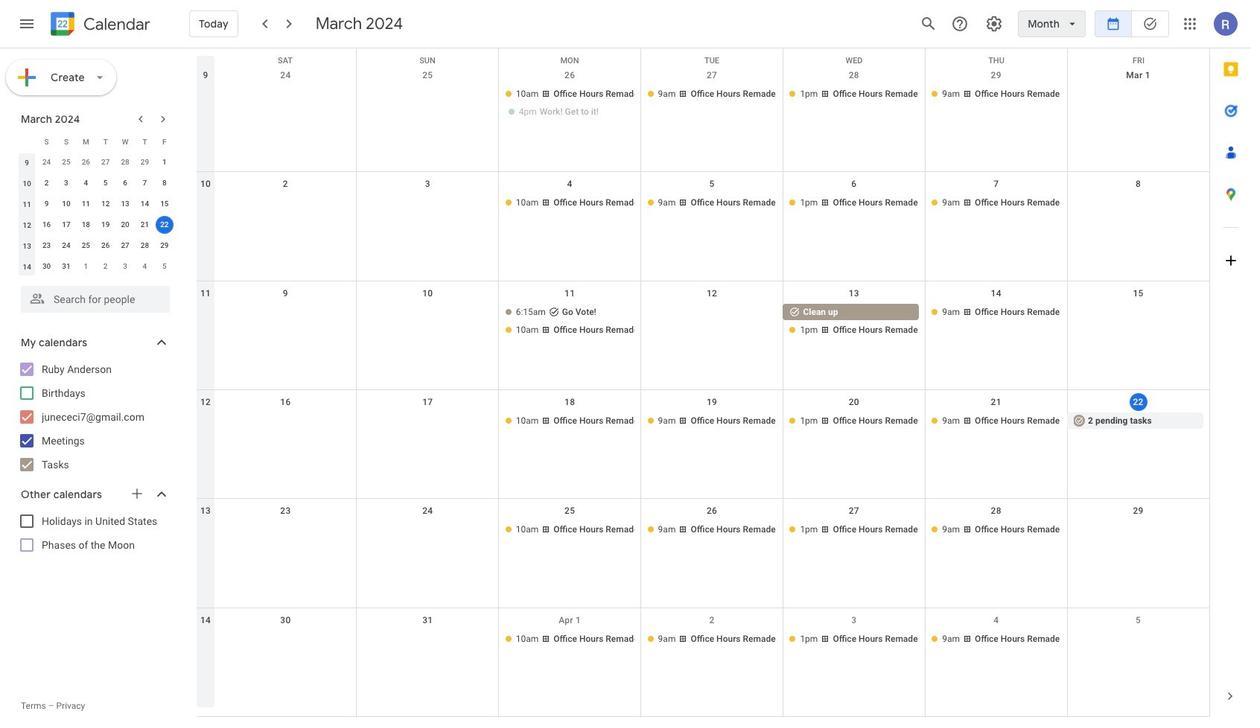 Task type: vqa. For each thing, say whether or not it's contained in the screenshot.
'column header' at left within the March 2024 "grid"
yes



Task type: locate. For each thing, give the bounding box(es) containing it.
april 5 element
[[156, 258, 173, 276]]

9 element
[[38, 195, 56, 213]]

23 element
[[38, 237, 56, 255]]

5 element
[[97, 174, 115, 192]]

row
[[197, 48, 1210, 71], [197, 63, 1210, 172], [17, 131, 174, 152], [17, 152, 174, 173], [197, 172, 1210, 281], [17, 173, 174, 194], [17, 194, 174, 215], [17, 215, 174, 235], [17, 235, 174, 256], [17, 256, 174, 277], [197, 281, 1210, 390], [197, 390, 1210, 500], [197, 500, 1210, 609], [197, 609, 1210, 718]]

february 25 element
[[57, 154, 75, 171]]

heading
[[80, 15, 150, 33]]

february 27 element
[[97, 154, 115, 171]]

2 element
[[38, 174, 56, 192]]

20 element
[[116, 216, 134, 234]]

cell
[[215, 86, 357, 121], [357, 86, 499, 121], [499, 86, 641, 121], [1068, 86, 1210, 121], [215, 195, 357, 213], [357, 195, 499, 213], [1068, 195, 1210, 213], [155, 215, 174, 235], [215, 304, 357, 340], [357, 304, 499, 340], [499, 304, 641, 340], [641, 304, 784, 340], [783, 304, 926, 340], [1068, 304, 1210, 340], [215, 413, 357, 431], [357, 413, 499, 431], [215, 522, 357, 540], [357, 522, 499, 540], [1068, 522, 1210, 540], [215, 631, 357, 649], [357, 631, 499, 649], [1068, 631, 1210, 649]]

12 element
[[97, 195, 115, 213]]

Search for people text field
[[30, 286, 161, 313]]

april 1 element
[[77, 258, 95, 276]]

25 element
[[77, 237, 95, 255]]

march 2024 grid
[[14, 131, 174, 277]]

add other calendars image
[[130, 487, 145, 502]]

calendar element
[[48, 9, 150, 42]]

february 26 element
[[77, 154, 95, 171]]

4 element
[[77, 174, 95, 192]]

row group
[[17, 152, 174, 277]]

28 element
[[136, 237, 154, 255]]

31 element
[[57, 258, 75, 276]]

None search field
[[0, 280, 185, 313]]

row group inside march 2024 grid
[[17, 152, 174, 277]]

16 element
[[38, 216, 56, 234]]

april 3 element
[[116, 258, 134, 276]]

14 element
[[136, 195, 154, 213]]

main drawer image
[[18, 15, 36, 33]]

column header
[[17, 131, 37, 152]]

grid
[[197, 48, 1210, 718]]

21 element
[[136, 216, 154, 234]]

february 29 element
[[136, 154, 154, 171]]

24 element
[[57, 237, 75, 255]]

tab list
[[1211, 48, 1252, 676]]



Task type: describe. For each thing, give the bounding box(es) containing it.
6 element
[[116, 174, 134, 192]]

my calendars list
[[3, 358, 185, 477]]

13 element
[[116, 195, 134, 213]]

17 element
[[57, 216, 75, 234]]

heading inside calendar element
[[80, 15, 150, 33]]

29 element
[[156, 237, 173, 255]]

other calendars list
[[3, 510, 185, 557]]

22, today element
[[156, 216, 173, 234]]

column header inside march 2024 grid
[[17, 131, 37, 152]]

1 element
[[156, 154, 173, 171]]

11 element
[[77, 195, 95, 213]]

cell inside march 2024 grid
[[155, 215, 174, 235]]

3 element
[[57, 174, 75, 192]]

26 element
[[97, 237, 115, 255]]

8 element
[[156, 174, 173, 192]]

april 4 element
[[136, 258, 154, 276]]

19 element
[[97, 216, 115, 234]]

27 element
[[116, 237, 134, 255]]

7 element
[[136, 174, 154, 192]]

15 element
[[156, 195, 173, 213]]

april 2 element
[[97, 258, 115, 276]]

30 element
[[38, 258, 56, 276]]

10 element
[[57, 195, 75, 213]]

18 element
[[77, 216, 95, 234]]

february 24 element
[[38, 154, 56, 171]]

february 28 element
[[116, 154, 134, 171]]

settings menu image
[[986, 15, 1004, 33]]



